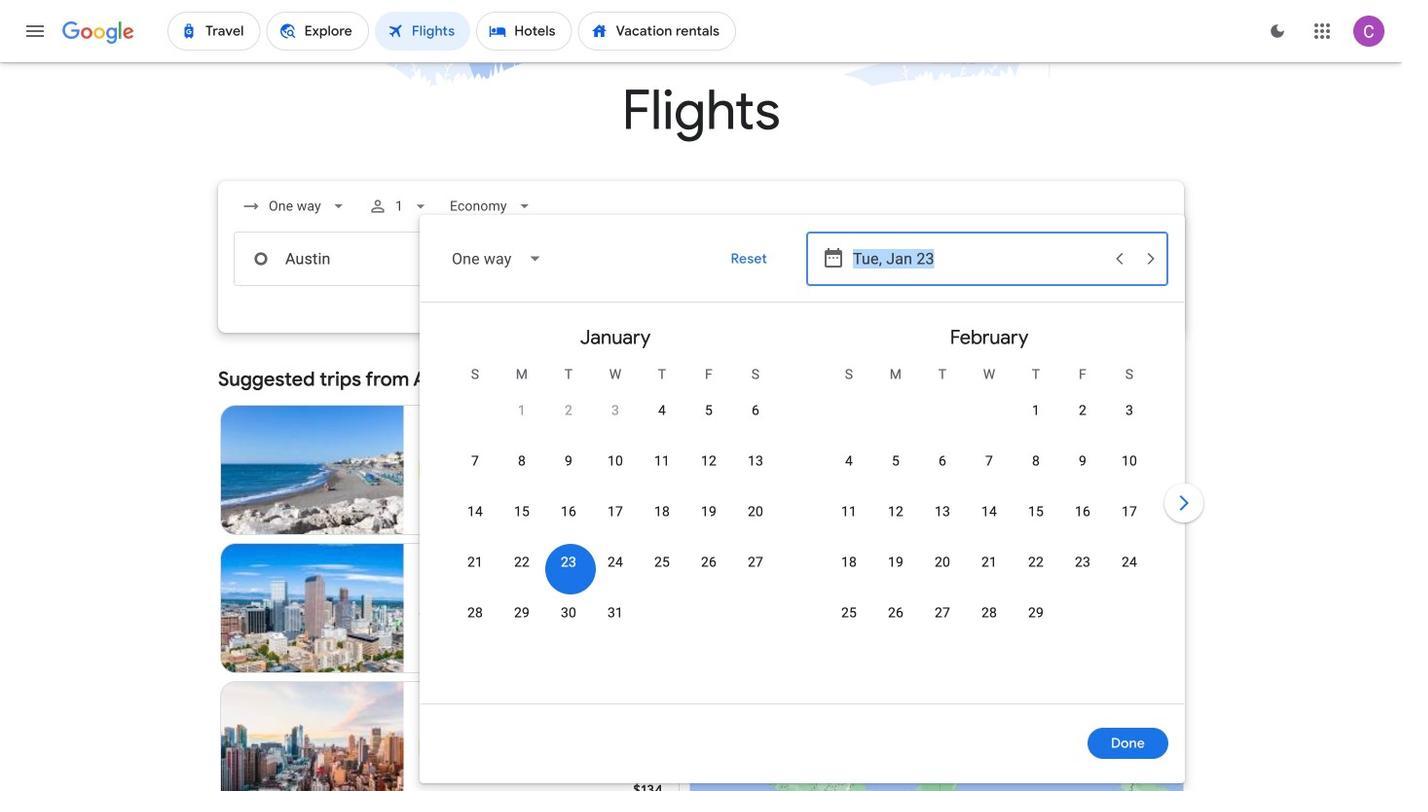 Task type: vqa. For each thing, say whether or not it's contained in the screenshot.
'Tue, Jan 30' element
yes



Task type: locate. For each thing, give the bounding box(es) containing it.
fri, jan 5 element
[[705, 401, 713, 421]]

Flight search field
[[203, 181, 1208, 784]]

sun, feb 18 element
[[841, 553, 857, 573]]

row group
[[429, 311, 803, 696], [803, 311, 1177, 696]]

None field
[[234, 189, 356, 224], [442, 189, 542, 224], [436, 236, 559, 282], [234, 189, 356, 224], [442, 189, 542, 224], [436, 236, 559, 282]]

wed, jan 24 element
[[608, 553, 623, 573]]

mon, feb 5 element
[[892, 452, 900, 471]]

2 spirit image from the top
[[420, 739, 435, 755]]

tue, jan 2 element
[[565, 401, 573, 421]]

Departure text field
[[853, 233, 1103, 285]]

sun, feb 11 element
[[841, 503, 857, 522]]

1 spirit image from the top
[[420, 463, 435, 478]]

wed, feb 7 element
[[986, 452, 993, 471]]

spirit image
[[420, 463, 435, 478], [420, 739, 435, 755]]

55 US dollars text field
[[639, 505, 663, 523]]

suggested trips from austin region
[[218, 356, 1184, 792]]

sun, jan 14 element
[[467, 503, 483, 522]]

sat, feb 10 element
[[1122, 452, 1138, 471]]

grid
[[429, 311, 1177, 716]]

row
[[499, 385, 779, 448], [1013, 385, 1153, 448], [452, 443, 779, 499], [826, 443, 1153, 499], [452, 494, 779, 549], [826, 494, 1153, 549], [452, 544, 779, 600], [826, 544, 1153, 600], [452, 595, 639, 651], [826, 595, 1060, 651]]

sun, jan 28 element
[[467, 604, 483, 623]]

mon, feb 12 element
[[888, 503, 904, 522]]

row up wed, feb 28 element
[[826, 544, 1153, 600]]

sat, feb 3 element
[[1126, 401, 1134, 421]]

sat, jan 6 element
[[752, 401, 760, 421]]

tue, jan 30 element
[[561, 604, 577, 623]]

sat, feb 17 element
[[1122, 503, 1138, 522]]

row up wed, jan 31 element
[[452, 544, 779, 600]]

tue, feb 13 element
[[935, 503, 951, 522]]

next image
[[1161, 480, 1208, 527]]

sun, feb 4 element
[[845, 452, 853, 471]]

main menu image
[[23, 19, 47, 43]]

sun, feb 25 element
[[841, 604, 857, 623]]

thu, feb 29 element
[[1028, 604, 1044, 623]]

row up fri, feb 9 element
[[1013, 385, 1153, 448]]

thu, jan 11 element
[[654, 452, 670, 471]]

tue, jan 9 element
[[565, 452, 573, 471]]

2 row group from the left
[[803, 311, 1177, 696]]

mon, jan 22 element
[[514, 553, 530, 573]]

0 vertical spatial spirit image
[[420, 463, 435, 478]]

fri, feb 16 element
[[1075, 503, 1091, 522]]

sat, jan 27 element
[[748, 553, 764, 573]]

sat, jan 20 element
[[748, 503, 764, 522]]

1 vertical spatial spirit image
[[420, 739, 435, 755]]

mon, jan 15 element
[[514, 503, 530, 522]]

fri, jan 26 element
[[701, 553, 717, 573]]

wed, feb 14 element
[[982, 503, 997, 522]]

mon, jan 8 element
[[518, 452, 526, 471]]

tue, feb 20 element
[[935, 553, 951, 573]]

wed, feb 21 element
[[982, 553, 997, 573]]

None text field
[[234, 232, 508, 286]]

sat, jan 13 element
[[748, 452, 764, 471]]

mon, feb 26 element
[[888, 604, 904, 623]]

thu, feb 1 element
[[1032, 401, 1040, 421]]



Task type: describe. For each thing, give the bounding box(es) containing it.
grid inside flight search field
[[429, 311, 1177, 716]]

row up wed, jan 10 element
[[499, 385, 779, 448]]

tue, feb 27 element
[[935, 604, 951, 623]]

thu, jan 18 element
[[654, 503, 670, 522]]

wed, jan 17 element
[[608, 503, 623, 522]]

tue, feb 6 element
[[939, 452, 947, 471]]

mon, jan 1 element
[[518, 401, 526, 421]]

thu, jan 4 element
[[658, 401, 666, 421]]

thu, feb 22 element
[[1028, 553, 1044, 573]]

row up wed, jan 24 "element"
[[452, 494, 779, 549]]

row up wed, jan 17 element
[[452, 443, 779, 499]]

fri, feb 23 element
[[1075, 553, 1091, 573]]

mon, feb 19 element
[[888, 553, 904, 573]]

mon, jan 29 element
[[514, 604, 530, 623]]

thu, jan 25 element
[[654, 553, 670, 573]]

row down mon, jan 22 element
[[452, 595, 639, 651]]

wed, feb 28 element
[[982, 604, 997, 623]]

sun, jan 7 element
[[471, 452, 479, 471]]

tue, jan 23, departure date. element
[[561, 553, 577, 573]]

1 row group from the left
[[429, 311, 803, 696]]

sat, feb 24 element
[[1122, 553, 1138, 573]]

wed, jan 10 element
[[608, 452, 623, 471]]

fri, jan 19 element
[[701, 503, 717, 522]]

wed, jan 3 element
[[612, 401, 619, 421]]

fri, feb 9 element
[[1079, 452, 1087, 471]]

wed, jan 31 element
[[608, 604, 623, 623]]

change appearance image
[[1254, 8, 1301, 55]]

fri, feb 2 element
[[1079, 401, 1087, 421]]

row up wed, feb 14 element
[[826, 443, 1153, 499]]

sun, jan 21 element
[[467, 553, 483, 573]]

thu, feb 8 element
[[1032, 452, 1040, 471]]

134 US dollars text field
[[633, 782, 663, 792]]

thu, feb 15 element
[[1028, 503, 1044, 522]]

fri, jan 12 element
[[701, 452, 717, 471]]

Departure text field
[[853, 233, 1103, 285]]

row up "wed, feb 21" element
[[826, 494, 1153, 549]]

row down tue, feb 20 element
[[826, 595, 1060, 651]]

tue, jan 16 element
[[561, 503, 577, 522]]



